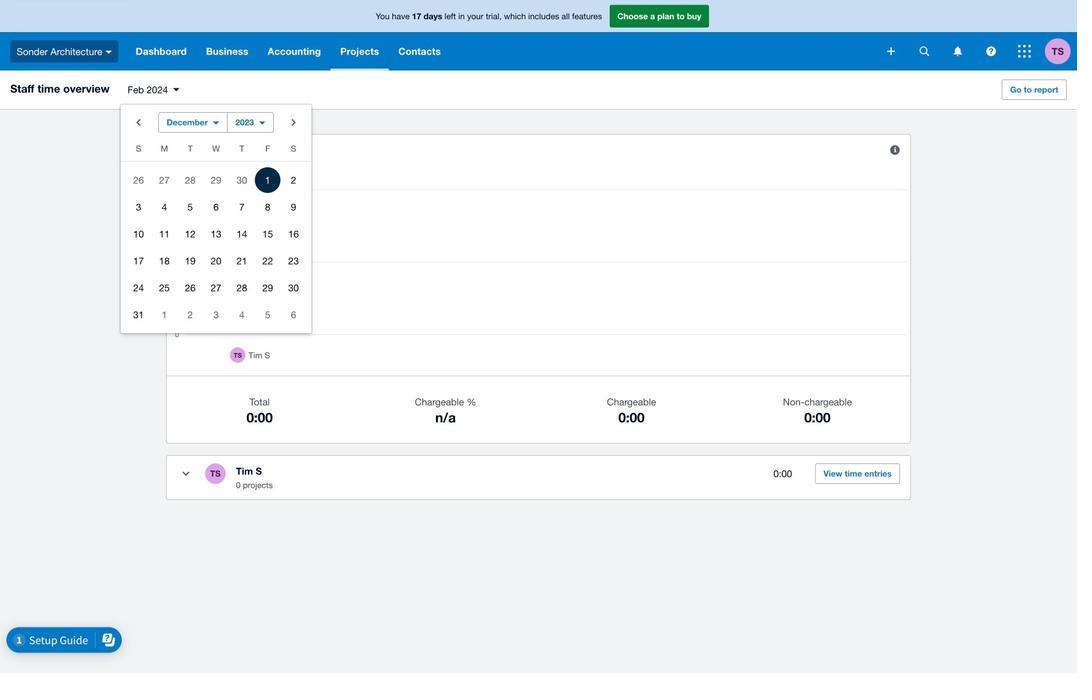 Task type: describe. For each thing, give the bounding box(es) containing it.
1 horizontal spatial svg image
[[954, 47, 963, 56]]

4 row from the top
[[121, 221, 312, 248]]

tue dec 05 2023 cell
[[177, 194, 203, 220]]

mon dec 25 2023 cell
[[152, 275, 177, 301]]

1 horizontal spatial svg image
[[888, 47, 896, 55]]

thu dec 14 2023 cell
[[229, 221, 255, 247]]

wed dec 27 2023 cell
[[203, 275, 229, 301]]

0 horizontal spatial svg image
[[106, 51, 112, 54]]

thu dec 07 2023 cell
[[229, 194, 255, 220]]

mon dec 18 2023 cell
[[152, 248, 177, 274]]

wed dec 13 2023 cell
[[203, 221, 229, 247]]

thu dec 28 2023 cell
[[229, 275, 255, 301]]

sat dec 09 2023 cell
[[281, 194, 312, 220]]

2 horizontal spatial svg image
[[1019, 45, 1032, 58]]

fri dec 08 2023 cell
[[255, 194, 281, 220]]

sat dec 16 2023 cell
[[281, 221, 312, 247]]

mon dec 11 2023 cell
[[152, 221, 177, 247]]

last month image
[[126, 110, 151, 135]]

sat dec 23 2023 cell
[[281, 248, 312, 274]]

sun dec 17 2023 cell
[[121, 248, 152, 274]]

sat dec 30 2023 cell
[[281, 275, 312, 301]]

2 row from the top
[[121, 167, 312, 194]]

sat dec 02 2023 cell
[[281, 167, 312, 193]]

wed dec 06 2023 cell
[[203, 194, 229, 220]]

next month image
[[281, 110, 307, 135]]

fri dec 01 2023 cell
[[255, 167, 281, 193]]

6 row from the top
[[121, 275, 312, 302]]

0 horizontal spatial svg image
[[920, 47, 930, 56]]

thu dec 21 2023 cell
[[229, 248, 255, 274]]

sun dec 10 2023 cell
[[121, 221, 152, 247]]

sun dec 24 2023 cell
[[121, 275, 152, 301]]



Task type: locate. For each thing, give the bounding box(es) containing it.
sun dec 03 2023 cell
[[121, 194, 152, 220]]

fri dec 29 2023 cell
[[255, 275, 281, 301]]

svg image
[[1019, 45, 1032, 58], [920, 47, 930, 56], [954, 47, 963, 56]]

3 row from the top
[[121, 194, 312, 221]]

1 row from the top
[[121, 141, 312, 162]]

row
[[121, 141, 312, 162], [121, 167, 312, 194], [121, 194, 312, 221], [121, 221, 312, 248], [121, 248, 312, 275], [121, 275, 312, 302]]

fri dec 15 2023 cell
[[255, 221, 281, 247]]

5 row from the top
[[121, 248, 312, 275]]

tue dec 19 2023 cell
[[177, 248, 203, 274]]

wed dec 20 2023 cell
[[203, 248, 229, 274]]

svg image
[[987, 47, 997, 56], [888, 47, 896, 55], [106, 51, 112, 54]]

mon dec 04 2023 cell
[[152, 194, 177, 220]]

group
[[121, 105, 312, 334]]

fri dec 22 2023 cell
[[255, 248, 281, 274]]

sun dec 31 2023 cell
[[121, 302, 152, 328]]

banner
[[0, 0, 1078, 71]]

tue dec 26 2023 cell
[[177, 275, 203, 301]]

grid
[[121, 141, 312, 329]]

row group
[[121, 167, 312, 329]]

2 horizontal spatial svg image
[[987, 47, 997, 56]]

tue dec 12 2023 cell
[[177, 221, 203, 247]]



Task type: vqa. For each thing, say whether or not it's contained in the screenshot.
group
yes



